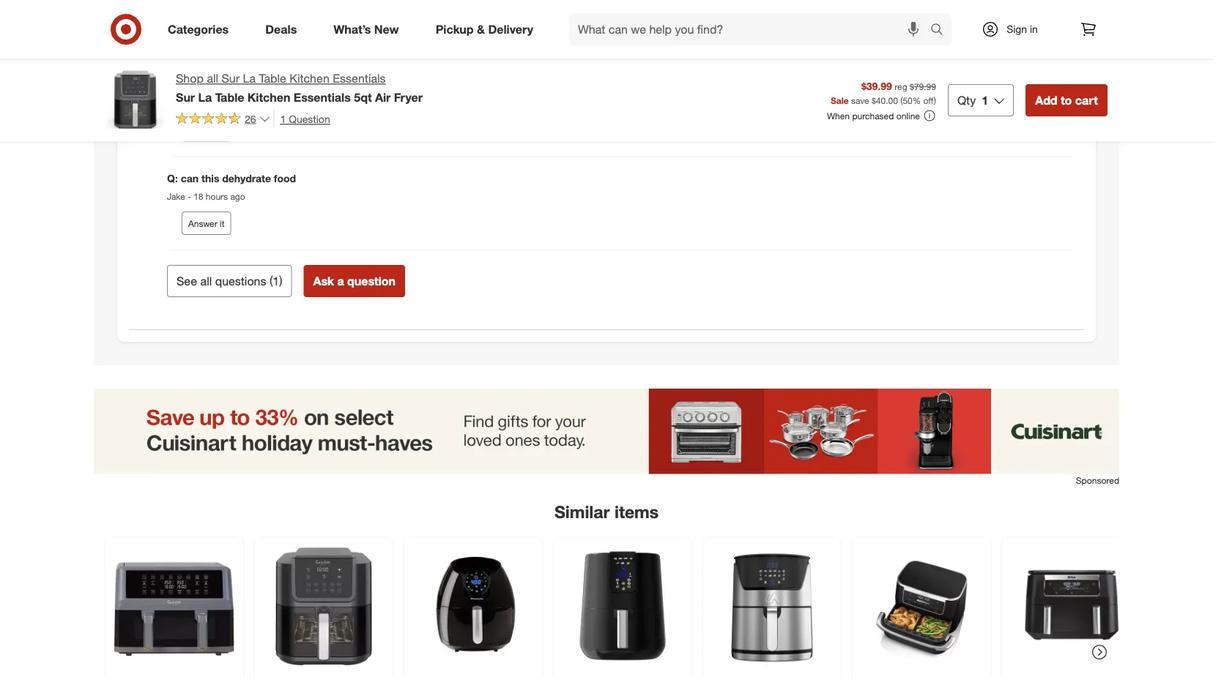 Task type: describe. For each thing, give the bounding box(es) containing it.
add to cart button
[[1026, 84, 1108, 116]]

1 answer it from the top
[[188, 31, 225, 42]]

a
[[337, 274, 344, 288]]

questions
[[215, 274, 266, 288]]

deals
[[265, 22, 297, 36]]

in
[[1030, 23, 1038, 36]]

2 horizontal spatial 1
[[982, 93, 989, 107]]

1 vertical spatial )
[[279, 274, 282, 288]]

sur la table kitchen essentials 8qt air fryer black image
[[264, 547, 384, 667]]

sign in link
[[969, 13, 1061, 45]]

shop all sur la table kitchen essentials sur la table kitchen essentials 5qt air fryer
[[176, 71, 423, 104]]

sur la table kitchen essentials 11qt double basket air fryer image
[[114, 547, 234, 667]]

ask
[[313, 274, 334, 288]]

0 vertical spatial table
[[259, 71, 286, 86]]

pickup & delivery link
[[423, 13, 552, 45]]

1 vertical spatial la
[[198, 90, 212, 104]]

2pupcup
[[167, 98, 202, 109]]

0 vertical spatial essentials
[[333, 71, 386, 86]]

18
[[194, 191, 203, 202]]

see
[[177, 274, 197, 288]]

answer for the
[[188, 124, 217, 135]]

advertisement region
[[94, 389, 1120, 475]]

ago
[[230, 191, 245, 202]]

see all questions ( 1 )
[[177, 274, 282, 288]]

1 vertical spatial (
[[270, 274, 273, 288]]

cancer
[[219, 78, 253, 91]]

are
[[181, 78, 198, 91]]

what's new
[[334, 22, 399, 36]]

categories link
[[155, 13, 247, 45]]

2 vertical spatial 1
[[273, 274, 279, 288]]

answer it for this
[[188, 218, 225, 229]]

deals link
[[253, 13, 315, 45]]

purchased
[[852, 110, 894, 121]]

question
[[347, 274, 396, 288]]

today
[[211, 98, 233, 109]]

$39.99
[[862, 79, 892, 92]]

1 it from the top
[[220, 31, 225, 42]]

serious
[[303, 78, 339, 91]]

1 vertical spatial kitchen
[[248, 90, 290, 104]]

qty
[[958, 93, 976, 107]]

sale
[[831, 95, 849, 106]]

the
[[200, 78, 216, 91]]

off
[[924, 95, 934, 106]]

sign
[[1007, 23, 1027, 36]]

all for see
[[200, 274, 212, 288]]

26 link
[[176, 111, 271, 128]]

ninja foodi 6qt 5-in-1 2-basket air fryer with dualzone technology - dz090 image
[[1011, 547, 1131, 667]]

reg
[[895, 81, 908, 92]]

similar
[[555, 502, 610, 523]]

to
[[1061, 93, 1072, 107]]

ninja foodi dualzone flexbasket air fryer with 7-qt megazone dz071 image
[[862, 547, 982, 667]]

%
[[913, 95, 921, 106]]

) inside $39.99 reg $79.99 sale save $ 40.00 ( 50 % off )
[[934, 95, 936, 106]]

when purchased online
[[827, 110, 920, 121]]

1 horizontal spatial 1
[[280, 112, 286, 125]]

similar items region
[[94, 389, 1140, 678]]

( inside $39.99 reg $79.99 sale save $ 40.00 ( 50 % off )
[[901, 95, 903, 106]]

when
[[827, 110, 850, 121]]

$39.99 reg $79.99 sale save $ 40.00 ( 50 % off )
[[831, 79, 936, 106]]

categories
[[168, 22, 229, 36]]

pickup
[[436, 22, 474, 36]]



Task type: locate. For each thing, give the bounding box(es) containing it.
1 vertical spatial answer
[[188, 124, 217, 135]]

it for cancer
[[220, 124, 225, 135]]

search button
[[924, 13, 959, 48]]

jake
[[167, 191, 185, 202]]

answer it button up shop
[[182, 25, 231, 48]]

add to cart
[[1036, 93, 1098, 107]]

uber appliance 5qt 8-function digital touch screen air fryer xl premium - stainless steel image
[[712, 547, 832, 667]]

warnings
[[255, 78, 300, 91]]

answer
[[188, 31, 217, 42], [188, 124, 217, 135], [188, 218, 217, 229]]

&
[[477, 22, 485, 36]]

1 vertical spatial 1
[[280, 112, 286, 125]]

q: inside the 'q: are the cancer warnings serious 2pupcup - today'
[[167, 78, 178, 91]]

answer it up shop
[[188, 31, 225, 42]]

shop
[[176, 71, 204, 86]]

1
[[982, 93, 989, 107], [280, 112, 286, 125], [273, 274, 279, 288]]

1 vertical spatial table
[[215, 90, 244, 104]]

0 horizontal spatial la
[[198, 90, 212, 104]]

q: for q: can this dehydrate food
[[167, 172, 178, 185]]

0 vertical spatial q:
[[167, 78, 178, 91]]

answer up shop
[[188, 31, 217, 42]]

table up 26 link on the top left of the page
[[215, 90, 244, 104]]

similar items
[[555, 502, 659, 523]]

0 vertical spatial all
[[207, 71, 218, 86]]

delivery
[[488, 22, 533, 36]]

-
[[205, 98, 208, 109], [188, 191, 191, 202]]

save
[[851, 95, 869, 106]]

kitchen up 26 at the top left
[[248, 90, 290, 104]]

0 vertical spatial sur
[[222, 71, 240, 86]]

q: left can in the left of the page
[[167, 172, 178, 185]]

5qt
[[354, 90, 372, 104]]

q:
[[167, 78, 178, 91], [167, 172, 178, 185]]

sign in
[[1007, 23, 1038, 36]]

1 vertical spatial answer it
[[188, 124, 225, 135]]

0 horizontal spatial )
[[279, 274, 282, 288]]

ask a question
[[313, 274, 396, 288]]

image of sur la table kitchen essentials 5qt air fryer image
[[106, 70, 164, 129]]

add
[[1036, 93, 1058, 107]]

hours
[[206, 191, 228, 202]]

all inside shop all sur la table kitchen essentials sur la table kitchen essentials 5qt air fryer
[[207, 71, 218, 86]]

la right the are
[[198, 90, 212, 104]]

online
[[897, 110, 920, 121]]

0 vertical spatial answer
[[188, 31, 217, 42]]

what's new link
[[321, 13, 417, 45]]

0 vertical spatial (
[[901, 95, 903, 106]]

sur
[[222, 71, 240, 86], [176, 90, 195, 104]]

2 answer it from the top
[[188, 124, 225, 135]]

50
[[903, 95, 913, 106]]

) right %
[[934, 95, 936, 106]]

3 answer it button from the top
[[182, 212, 231, 235]]

(
[[901, 95, 903, 106], [270, 274, 273, 288]]

1 right the "qty"
[[982, 93, 989, 107]]

kitchen
[[290, 71, 330, 86], [248, 90, 290, 104]]

26
[[245, 112, 256, 125]]

$
[[872, 95, 876, 106]]

)
[[934, 95, 936, 106], [279, 274, 282, 288]]

2 vertical spatial answer
[[188, 218, 217, 229]]

answer it button for the
[[182, 118, 231, 142]]

1 question link
[[274, 111, 330, 127]]

0 vertical spatial 1
[[982, 93, 989, 107]]

2 q: from the top
[[167, 172, 178, 185]]

question
[[289, 112, 330, 125]]

ask a question button
[[304, 265, 405, 297]]

2 answer from the top
[[188, 124, 217, 135]]

essentials up 5qt
[[333, 71, 386, 86]]

$79.99
[[910, 81, 936, 92]]

1 q: from the top
[[167, 78, 178, 91]]

answer it down today at the left top of page
[[188, 124, 225, 135]]

dehydrate
[[222, 172, 271, 185]]

0 vertical spatial -
[[205, 98, 208, 109]]

answer down 2pupcup
[[188, 124, 217, 135]]

1 vertical spatial it
[[220, 124, 225, 135]]

new
[[374, 22, 399, 36]]

search
[[924, 24, 959, 38]]

- left 18
[[188, 191, 191, 202]]

What can we help you find? suggestions appear below search field
[[569, 13, 934, 45]]

- inside q: can this dehydrate food jake - 18 hours ago
[[188, 191, 191, 202]]

la
[[243, 71, 256, 86], [198, 90, 212, 104]]

table right "cancer"
[[259, 71, 286, 86]]

cart
[[1076, 93, 1098, 107]]

1 answer it button from the top
[[182, 25, 231, 48]]

2 vertical spatial answer it
[[188, 218, 225, 229]]

0 horizontal spatial (
[[270, 274, 273, 288]]

3 it from the top
[[220, 218, 225, 229]]

- left today at the left top of page
[[205, 98, 208, 109]]

it
[[220, 31, 225, 42], [220, 124, 225, 135], [220, 218, 225, 229]]

40.00
[[876, 95, 898, 106]]

table
[[259, 71, 286, 86], [215, 90, 244, 104]]

1 horizontal spatial sur
[[222, 71, 240, 86]]

2 vertical spatial answer it button
[[182, 212, 231, 235]]

1 vertical spatial q:
[[167, 172, 178, 185]]

0 vertical spatial it
[[220, 31, 225, 42]]

3 answer it from the top
[[188, 218, 225, 229]]

1 horizontal spatial table
[[259, 71, 286, 86]]

2 answer it button from the top
[[182, 118, 231, 142]]

- inside the 'q: are the cancer warnings serious 2pupcup - today'
[[205, 98, 208, 109]]

answer it button down today at the left top of page
[[182, 118, 231, 142]]

0 horizontal spatial -
[[188, 191, 191, 202]]

0 vertical spatial answer it button
[[182, 25, 231, 48]]

powerxl 5qt single basket air fryer - black image
[[413, 547, 533, 667]]

answer it button for this
[[182, 212, 231, 235]]

q: can this dehydrate food jake - 18 hours ago
[[167, 172, 296, 202]]

0 vertical spatial la
[[243, 71, 256, 86]]

1 vertical spatial answer it button
[[182, 118, 231, 142]]

pickup & delivery
[[436, 22, 533, 36]]

2 vertical spatial it
[[220, 218, 225, 229]]

q: for q: are the cancer warnings serious
[[167, 78, 178, 91]]

1 vertical spatial essentials
[[294, 90, 351, 104]]

( down reg
[[901, 95, 903, 106]]

3 answer from the top
[[188, 218, 217, 229]]

1 vertical spatial -
[[188, 191, 191, 202]]

) right questions
[[279, 274, 282, 288]]

1 horizontal spatial )
[[934, 95, 936, 106]]

answer for this
[[188, 218, 217, 229]]

food
[[274, 172, 296, 185]]

all right shop
[[207, 71, 218, 86]]

air
[[375, 90, 391, 104]]

all
[[207, 71, 218, 86], [200, 274, 212, 288]]

all for shop
[[207, 71, 218, 86]]

items
[[615, 502, 659, 523]]

it for dehydrate
[[220, 218, 225, 229]]

answer down 18
[[188, 218, 217, 229]]

it up "cancer"
[[220, 31, 225, 42]]

all right see
[[200, 274, 212, 288]]

la up 26 at the top left
[[243, 71, 256, 86]]

this
[[202, 172, 219, 185]]

q: inside q: can this dehydrate food jake - 18 hours ago
[[167, 172, 178, 185]]

sponsored
[[1076, 476, 1120, 487]]

it down "hours" at the left
[[220, 218, 225, 229]]

fryer
[[394, 90, 423, 104]]

q: are the cancer warnings serious 2pupcup - today
[[167, 78, 339, 109]]

1 horizontal spatial -
[[205, 98, 208, 109]]

( right questions
[[270, 274, 273, 288]]

1 vertical spatial sur
[[176, 90, 195, 104]]

1 horizontal spatial la
[[243, 71, 256, 86]]

0 vertical spatial answer it
[[188, 31, 225, 42]]

2 it from the top
[[220, 124, 225, 135]]

it down today at the left top of page
[[220, 124, 225, 135]]

q: left the are
[[167, 78, 178, 91]]

0 horizontal spatial table
[[215, 90, 244, 104]]

can
[[181, 172, 199, 185]]

uber appliance 5qt 8-function guided digital air fryer - black image
[[563, 547, 683, 667]]

answer it button down 18
[[182, 212, 231, 235]]

0 horizontal spatial 1
[[273, 274, 279, 288]]

1 vertical spatial all
[[200, 274, 212, 288]]

essentials up the 'question'
[[294, 90, 351, 104]]

answer it for the
[[188, 124, 225, 135]]

1 question
[[280, 112, 330, 125]]

what's
[[334, 22, 371, 36]]

0 vertical spatial )
[[934, 95, 936, 106]]

1 answer from the top
[[188, 31, 217, 42]]

answer it
[[188, 31, 225, 42], [188, 124, 225, 135], [188, 218, 225, 229]]

1 right questions
[[273, 274, 279, 288]]

kitchen up the 'question'
[[290, 71, 330, 86]]

1 horizontal spatial (
[[901, 95, 903, 106]]

sur right the
[[222, 71, 240, 86]]

qty 1
[[958, 93, 989, 107]]

0 vertical spatial kitchen
[[290, 71, 330, 86]]

answer it down 18
[[188, 218, 225, 229]]

sur down shop
[[176, 90, 195, 104]]

answer it button
[[182, 25, 231, 48], [182, 118, 231, 142], [182, 212, 231, 235]]

1 left the 'question'
[[280, 112, 286, 125]]

essentials
[[333, 71, 386, 86], [294, 90, 351, 104]]

0 horizontal spatial sur
[[176, 90, 195, 104]]



Task type: vqa. For each thing, say whether or not it's contained in the screenshot.
WHAT CAN WE HELP YOU FIND? SUGGESTIONS APPEAR BELOW search box
yes



